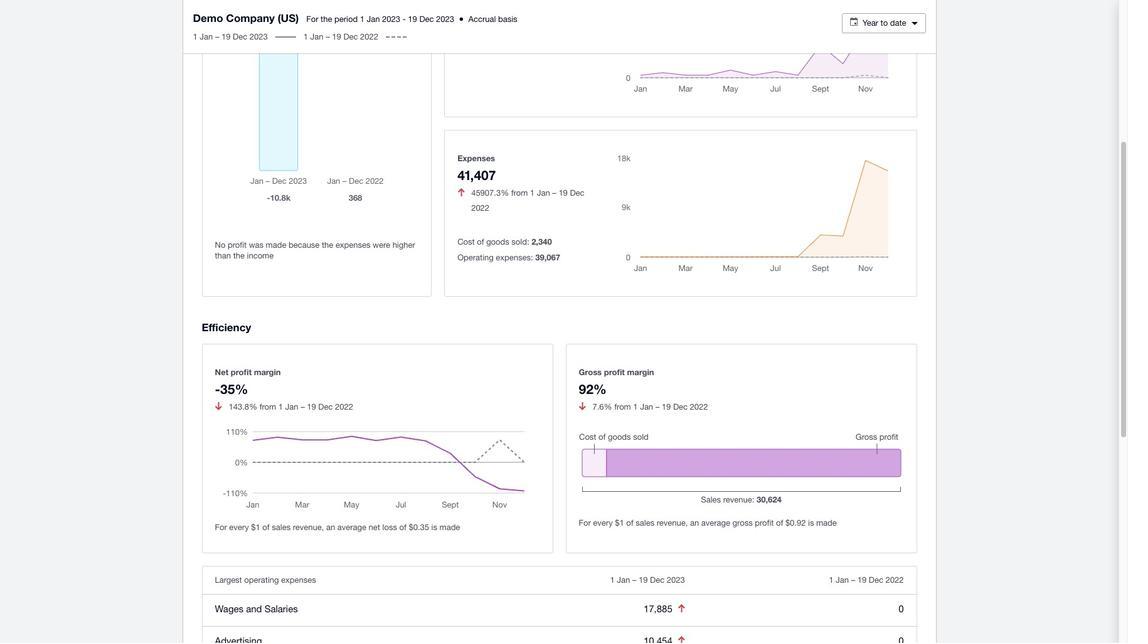 Task type: vqa. For each thing, say whether or not it's contained in the screenshot.
"Learn more about invoices in Xero"
no



Task type: locate. For each thing, give the bounding box(es) containing it.
-
[[403, 14, 406, 24], [215, 381, 220, 397]]

the left period
[[321, 14, 332, 24]]

gross
[[579, 367, 602, 377]]

1 horizontal spatial for
[[306, 14, 319, 24]]

1 horizontal spatial revenue,
[[657, 518, 688, 528]]

made for -35%
[[440, 522, 460, 532]]

from for -35%
[[260, 402, 276, 411]]

were
[[373, 240, 390, 250]]

dec inside the 6591.3% from 1 jan – 19 dec 2022
[[566, 9, 580, 18]]

from right 143.8%
[[260, 402, 276, 411]]

income
[[247, 251, 274, 261]]

19
[[312, 9, 321, 18], [554, 9, 563, 18], [408, 14, 417, 24], [222, 32, 231, 41], [332, 32, 341, 41], [559, 188, 568, 198], [307, 402, 316, 411], [662, 402, 671, 411], [639, 575, 648, 585], [858, 575, 867, 585]]

0 horizontal spatial revenue,
[[293, 522, 324, 532]]

made right $0.35
[[440, 522, 460, 532]]

to
[[881, 18, 888, 28]]

salaries
[[265, 603, 298, 614]]

$0.92
[[786, 518, 806, 528]]

1 inside 45907.3% from 1 jan – 19 dec 2022
[[530, 188, 535, 198]]

goods
[[486, 237, 509, 246]]

92%
[[579, 381, 607, 397]]

1 horizontal spatial average
[[702, 518, 731, 528]]

an left gross
[[690, 518, 699, 528]]

41,407
[[458, 167, 496, 183]]

1 horizontal spatial expenses
[[336, 240, 371, 250]]

1 jan – 19 dec 2023
[[193, 32, 268, 41], [610, 575, 685, 585]]

the right than
[[233, 251, 245, 261]]

1 horizontal spatial -
[[403, 14, 406, 24]]

year to date button
[[843, 13, 926, 33]]

margin inside "gross profit margin 92%"
[[627, 367, 654, 377]]

largest operating expenses
[[215, 575, 316, 585]]

0 horizontal spatial 1 jan – 19 dec 2023
[[193, 32, 268, 41]]

0 vertical spatial 1 jan – 19 dec 2022
[[304, 32, 378, 41]]

2 margin from the left
[[627, 367, 654, 377]]

accrual
[[469, 14, 496, 24]]

gross profit margin 92%
[[579, 367, 654, 397]]

– inside the 6591.3% from 1 jan – 19 dec 2022
[[548, 9, 552, 18]]

3032.7%
[[229, 9, 262, 18]]

for
[[306, 14, 319, 24], [579, 518, 591, 528], [215, 522, 227, 532]]

0 horizontal spatial for
[[215, 522, 227, 532]]

2,340
[[532, 236, 552, 246]]

0 horizontal spatial -
[[215, 381, 220, 397]]

the
[[321, 14, 332, 24], [322, 240, 333, 250], [233, 251, 245, 261]]

–
[[305, 9, 309, 18], [548, 9, 552, 18], [215, 32, 219, 41], [326, 32, 330, 41], [552, 188, 557, 198], [301, 402, 305, 411], [656, 402, 660, 411], [633, 575, 637, 585], [851, 575, 856, 585]]

revenue,
[[657, 518, 688, 528], [293, 522, 324, 532]]

0 horizontal spatial is
[[432, 522, 437, 532]]

is for -35%
[[432, 522, 437, 532]]

17,885 link
[[644, 604, 673, 614]]

margin up the 7.6% from 1 jan – 19 dec 2022
[[627, 367, 654, 377]]

35%
[[220, 381, 248, 397]]

for for 92%
[[579, 518, 591, 528]]

every for -35%
[[229, 522, 249, 532]]

0 horizontal spatial 1 jan – 19 dec 2022
[[304, 32, 378, 41]]

2022 for 7.6% from 1 jan – 19 dec 2022
[[690, 402, 708, 411]]

45907.3% from 1 jan – 19 dec 2022
[[471, 188, 585, 213]]

1 horizontal spatial 1 jan – 19 dec 2023
[[610, 575, 685, 585]]

average left net
[[338, 522, 367, 532]]

negative sentiment image for 3032.7%
[[215, 9, 222, 17]]

1 jan – 19 dec 2023 down the demo company (us)
[[193, 32, 268, 41]]

basis
[[498, 14, 518, 24]]

0 vertical spatial negative sentiment image
[[215, 9, 222, 17]]

2 vertical spatial the
[[233, 251, 245, 261]]

is right $0.92
[[808, 518, 814, 528]]

the right because
[[322, 240, 333, 250]]

net profit margin -35%
[[215, 367, 281, 397]]

profit up 35%
[[231, 367, 252, 377]]

expenses
[[336, 240, 371, 250], [281, 575, 316, 585]]

1 vertical spatial -
[[215, 381, 220, 397]]

1
[[283, 9, 288, 18], [526, 9, 530, 18], [360, 14, 365, 24], [193, 32, 198, 41], [304, 32, 308, 41], [530, 188, 535, 198], [278, 402, 283, 411], [633, 402, 638, 411], [610, 575, 615, 585], [829, 575, 834, 585]]

17,885
[[644, 604, 673, 614]]

1 jan – 19 dec 2022 up 0 link
[[829, 575, 904, 585]]

1 margin from the left
[[254, 367, 281, 377]]

is
[[808, 518, 814, 528], [432, 522, 437, 532]]

2022 inside the 6591.3% from 1 jan – 19 dec 2022
[[471, 24, 490, 33]]

from right 45907.3%
[[511, 188, 528, 198]]

1 jan – 19 dec 2022 down period
[[304, 32, 378, 41]]

negative sentiment image for 45907.3%
[[458, 188, 465, 197]]

2 horizontal spatial for
[[579, 518, 591, 528]]

made right $0.92
[[817, 518, 837, 528]]

demo company (us)
[[193, 11, 299, 24]]

profit inside "gross profit margin 92%"
[[604, 367, 625, 377]]

1 jan – 19 dec 2023 inside largest operating expenses "element"
[[610, 575, 685, 585]]

expenses up salaries
[[281, 575, 316, 585]]

made up the income
[[266, 240, 286, 250]]

sales
[[636, 518, 655, 528], [272, 522, 291, 532]]

margin up the 143.8% from 1 jan – 19 dec 2022
[[254, 367, 281, 377]]

average down sales
[[702, 518, 731, 528]]

year
[[863, 18, 879, 28]]

from right 3032.7%
[[264, 9, 281, 18]]

negative sentiment image
[[215, 402, 222, 410], [579, 402, 586, 410], [678, 604, 685, 613], [678, 636, 685, 643]]

1 horizontal spatial margin
[[627, 367, 654, 377]]

revenue
[[723, 495, 752, 504]]

jan
[[290, 9, 303, 18], [533, 9, 546, 18], [367, 14, 380, 24], [200, 32, 213, 41], [310, 32, 324, 41], [537, 188, 550, 198], [285, 402, 298, 411], [640, 402, 653, 411], [617, 575, 630, 585], [836, 575, 849, 585]]

from inside the 6591.3% from 1 jan – 19 dec 2022
[[507, 9, 523, 18]]

19 inside 45907.3% from 1 jan – 19 dec 2022
[[559, 188, 568, 198]]

1 vertical spatial expenses
[[281, 575, 316, 585]]

negative sentiment image down 41,407
[[458, 188, 465, 197]]

1 jan – 19 dec 2022 for largest operating expenses
[[829, 575, 904, 585]]

an
[[690, 518, 699, 528], [326, 522, 335, 532]]

of
[[477, 237, 484, 246], [627, 518, 634, 528], [776, 518, 783, 528], [263, 522, 270, 532], [399, 522, 407, 532]]

sold:
[[512, 237, 529, 246]]

average
[[702, 518, 731, 528], [338, 522, 367, 532]]

2022 for 6591.3% from 1 jan – 19 dec 2022
[[471, 24, 490, 33]]

1 horizontal spatial is
[[808, 518, 814, 528]]

2023
[[382, 14, 400, 24], [436, 14, 454, 24], [250, 32, 268, 41], [667, 575, 685, 585]]

profit right the gross
[[604, 367, 625, 377]]

from
[[264, 9, 281, 18], [507, 9, 523, 18], [511, 188, 528, 198], [260, 402, 276, 411], [615, 402, 631, 411]]

1 horizontal spatial an
[[690, 518, 699, 528]]

0 horizontal spatial $1
[[251, 522, 260, 532]]

expenses left were
[[336, 240, 371, 250]]

1 jan – 19 dec 2023 up 17,885 link
[[610, 575, 685, 585]]

0 horizontal spatial every
[[229, 522, 249, 532]]

profit
[[228, 240, 247, 250], [231, 367, 252, 377], [604, 367, 625, 377], [755, 518, 774, 528]]

an for 92%
[[690, 518, 699, 528]]

profit inside no profit was made because the expenses were higher than the income
[[228, 240, 247, 250]]

no
[[215, 240, 226, 250]]

operating
[[458, 253, 494, 262]]

1 horizontal spatial every
[[593, 518, 613, 528]]

- left positive sentiment icon
[[403, 14, 406, 24]]

jan inside the 6591.3% from 1 jan – 19 dec 2022
[[533, 9, 546, 18]]

2022
[[340, 9, 358, 18], [471, 24, 490, 33], [360, 32, 378, 41], [471, 203, 490, 213], [335, 402, 353, 411], [690, 402, 708, 411], [886, 575, 904, 585]]

1 horizontal spatial negative sentiment image
[[458, 188, 465, 197]]

from right 6591.3%
[[507, 9, 523, 18]]

2 horizontal spatial made
[[817, 518, 837, 528]]

from for 92%
[[615, 402, 631, 411]]

was
[[249, 240, 264, 250]]

0 vertical spatial expenses
[[336, 240, 371, 250]]

$1
[[615, 518, 624, 528], [251, 522, 260, 532]]

an left net
[[326, 522, 335, 532]]

2022 inside 45907.3% from 1 jan – 19 dec 2022
[[471, 203, 490, 213]]

is right $0.35
[[432, 522, 437, 532]]

dec
[[323, 9, 337, 18], [566, 9, 580, 18], [419, 14, 434, 24], [233, 32, 247, 41], [344, 32, 358, 41], [570, 188, 585, 198], [318, 402, 333, 411], [673, 402, 688, 411], [650, 575, 665, 585], [869, 575, 884, 585]]

negative sentiment image
[[215, 9, 222, 17], [458, 188, 465, 197]]

from inside 45907.3% from 1 jan – 19 dec 2022
[[511, 188, 528, 198]]

0 horizontal spatial an
[[326, 522, 335, 532]]

loss
[[383, 522, 397, 532]]

30,624
[[757, 494, 782, 504]]

1 horizontal spatial 1 jan – 19 dec 2022
[[829, 575, 904, 585]]

profit right no
[[228, 240, 247, 250]]

0
[[899, 603, 904, 614]]

margin
[[254, 367, 281, 377], [627, 367, 654, 377]]

from for 41,407
[[511, 188, 528, 198]]

1 vertical spatial negative sentiment image
[[458, 188, 465, 197]]

$1 for 92%
[[615, 518, 624, 528]]

negative sentiment image left 3032.7%
[[215, 9, 222, 17]]

2022 for 45907.3% from 1 jan – 19 dec 2022
[[471, 203, 490, 213]]

every
[[593, 518, 613, 528], [229, 522, 249, 532]]

made
[[266, 240, 286, 250], [817, 518, 837, 528], [440, 522, 460, 532]]

expenses inside no profit was made because the expenses were higher than the income
[[336, 240, 371, 250]]

is for 92%
[[808, 518, 814, 528]]

from right 7.6%
[[615, 402, 631, 411]]

sales revenue : 30,624
[[701, 494, 782, 504]]

0 horizontal spatial negative sentiment image
[[215, 9, 222, 17]]

made inside no profit was made because the expenses were higher than the income
[[266, 240, 286, 250]]

1 vertical spatial 1 jan – 19 dec 2022
[[829, 575, 904, 585]]

revenue, for 92%
[[657, 518, 688, 528]]

made for 92%
[[817, 518, 837, 528]]

expenses
[[458, 153, 495, 163]]

1 horizontal spatial $1
[[615, 518, 624, 528]]

2022 for 3032.7% from 1 jan – 19 dec 2022
[[340, 9, 358, 18]]

net
[[215, 367, 229, 377]]

1 jan – 19 dec 2022
[[304, 32, 378, 41], [829, 575, 904, 585]]

0 horizontal spatial expenses
[[281, 575, 316, 585]]

7.6% from 1 jan – 19 dec 2022
[[593, 402, 708, 411]]

0 horizontal spatial average
[[338, 522, 367, 532]]

1 horizontal spatial sales
[[636, 518, 655, 528]]

0 horizontal spatial sales
[[272, 522, 291, 532]]

2022 for 143.8% from 1 jan – 19 dec 2022
[[335, 402, 353, 411]]

1 vertical spatial 1 jan – 19 dec 2023
[[610, 575, 685, 585]]

1 jan – 19 dec 2022 inside largest operating expenses "element"
[[829, 575, 904, 585]]

and
[[246, 603, 262, 614]]

profit inside 'net profit margin -35%'
[[231, 367, 252, 377]]

0 vertical spatial 1 jan – 19 dec 2023
[[193, 32, 268, 41]]

margin inside 'net profit margin -35%'
[[254, 367, 281, 377]]

1 horizontal spatial made
[[440, 522, 460, 532]]

gross
[[733, 518, 753, 528]]

- down net at the left of page
[[215, 381, 220, 397]]

0 horizontal spatial made
[[266, 240, 286, 250]]

0 horizontal spatial margin
[[254, 367, 281, 377]]

2023 up 17,885 link
[[667, 575, 685, 585]]

expenses inside "element"
[[281, 575, 316, 585]]

3032.7% from 1 jan – 19 dec 2022
[[229, 9, 358, 18]]



Task type: describe. For each thing, give the bounding box(es) containing it.
143.8% from 1 jan – 19 dec 2022
[[229, 402, 353, 411]]

2023 down company
[[250, 32, 268, 41]]

0 link
[[899, 603, 904, 614]]

– inside 45907.3% from 1 jan – 19 dec 2022
[[552, 188, 557, 198]]

profit for made
[[228, 240, 247, 250]]

$1 for -35%
[[251, 522, 260, 532]]

an for -35%
[[326, 522, 335, 532]]

45907.3%
[[471, 188, 509, 198]]

wages
[[215, 603, 244, 614]]

6591.3%
[[471, 9, 505, 18]]

1 vertical spatial the
[[322, 240, 333, 250]]

2022 inside largest operating expenses "element"
[[886, 575, 904, 585]]

:
[[752, 495, 755, 504]]

7.6%
[[593, 402, 612, 411]]

1 inside the 6591.3% from 1 jan – 19 dec 2022
[[526, 9, 530, 18]]

sales
[[701, 495, 721, 504]]

cost
[[458, 237, 475, 246]]

average for 92%
[[702, 518, 731, 528]]

wages and salaries
[[215, 603, 298, 614]]

for every $1 of sales revenue, an average gross profit of $0.92 is made
[[579, 518, 837, 528]]

sales for -35%
[[272, 522, 291, 532]]

2023 right period
[[382, 14, 400, 24]]

largest operating expenses element
[[202, 566, 917, 643]]

net
[[369, 522, 380, 532]]

- inside 'net profit margin -35%'
[[215, 381, 220, 397]]

period
[[335, 14, 358, 24]]

143.8%
[[229, 402, 257, 411]]

dec inside 45907.3% from 1 jan – 19 dec 2022
[[570, 188, 585, 198]]

expenses 41,407
[[458, 153, 496, 183]]

because
[[289, 240, 320, 250]]

company
[[226, 11, 275, 24]]

profit for 92%
[[604, 367, 625, 377]]

jan inside 45907.3% from 1 jan – 19 dec 2022
[[537, 188, 550, 198]]

date
[[890, 18, 907, 28]]

profit for -
[[231, 367, 252, 377]]

0 vertical spatial -
[[403, 14, 406, 24]]

profit right gross
[[755, 518, 774, 528]]

2023 inside largest operating expenses "element"
[[667, 575, 685, 585]]

revenue, for -35%
[[293, 522, 324, 532]]

0 vertical spatial the
[[321, 14, 332, 24]]

margin for 92%
[[627, 367, 654, 377]]

largest
[[215, 575, 242, 585]]

for the period 1 jan 2023 - 19 dec 2023  ●  accrual basis
[[306, 14, 518, 24]]

margin for -35%
[[254, 367, 281, 377]]

for every $1 of sales revenue, an average net loss of $0.35 is made
[[215, 522, 460, 532]]

year to date
[[863, 18, 907, 28]]

cost of goods sold: 2,340 operating expenses: 39,067
[[458, 236, 560, 262]]

of inside cost of goods sold: 2,340 operating expenses: 39,067
[[477, 237, 484, 246]]

every for 92%
[[593, 518, 613, 528]]

positive sentiment image
[[458, 9, 465, 17]]

(us)
[[278, 11, 299, 24]]

expenses:
[[496, 253, 533, 262]]

than
[[215, 251, 231, 261]]

2023 left positive sentiment icon
[[436, 14, 454, 24]]

higher
[[393, 240, 415, 250]]

sales for 92%
[[636, 518, 655, 528]]

efficiency
[[202, 321, 251, 334]]

$0.35
[[409, 522, 429, 532]]

no profit was made because the expenses were higher than the income
[[215, 240, 415, 261]]

demo
[[193, 11, 223, 24]]

operating
[[244, 575, 279, 585]]

19 inside the 6591.3% from 1 jan – 19 dec 2022
[[554, 9, 563, 18]]

average for -35%
[[338, 522, 367, 532]]

6591.3% from 1 jan – 19 dec 2022
[[471, 9, 580, 33]]

1 jan – 19 dec 2022 for 1 jan
[[304, 32, 378, 41]]

for for -35%
[[215, 522, 227, 532]]

39,067
[[535, 252, 560, 262]]



